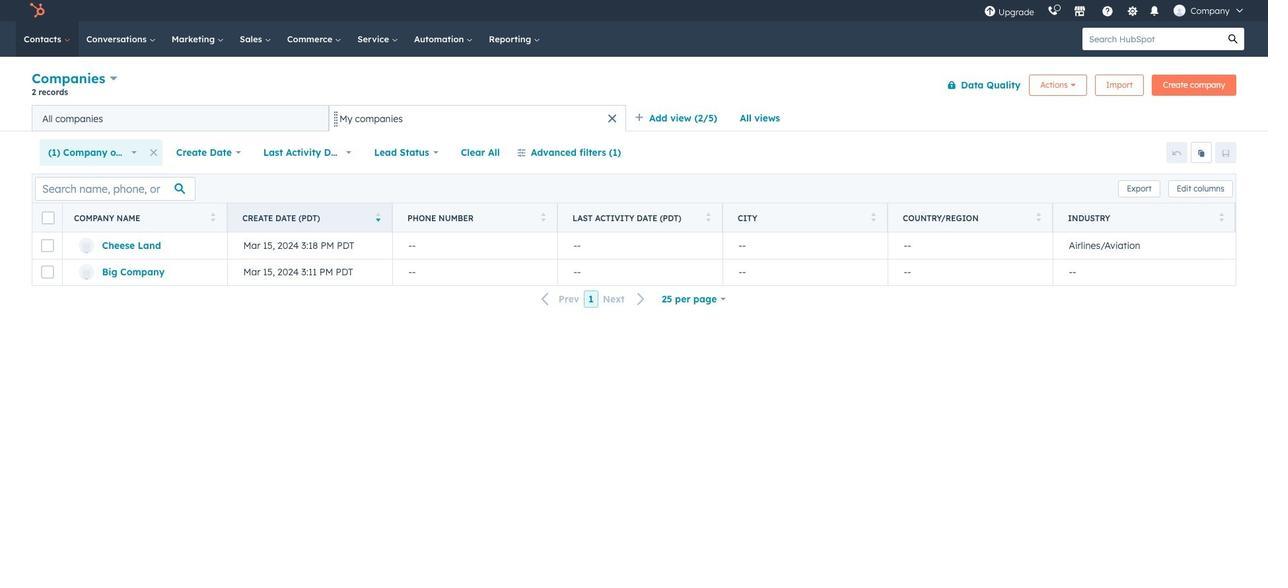 Task type: vqa. For each thing, say whether or not it's contained in the screenshot.
New
no



Task type: describe. For each thing, give the bounding box(es) containing it.
press to sort. image for sixth press to sort. 'element' from right
[[210, 212, 215, 222]]

pagination navigation
[[534, 291, 653, 308]]

4 press to sort. element from the left
[[871, 212, 876, 224]]

descending sort. press to sort ascending. image
[[376, 212, 381, 222]]

6 press to sort. element from the left
[[1220, 212, 1224, 224]]

2 press to sort. element from the left
[[541, 212, 546, 224]]

press to sort. image for 2nd press to sort. 'element' from left
[[541, 212, 546, 222]]

Search HubSpot search field
[[1083, 28, 1223, 50]]

Search name, phone, or domain search field
[[35, 177, 196, 201]]

press to sort. image for fourth press to sort. 'element'
[[871, 212, 876, 222]]

1 press to sort. element from the left
[[210, 212, 215, 224]]

3 press to sort. element from the left
[[706, 212, 711, 224]]

5 press to sort. element from the left
[[1036, 212, 1041, 224]]

press to sort. image for fifth press to sort. 'element' from left
[[1036, 212, 1041, 222]]

descending sort. press to sort ascending. element
[[376, 212, 381, 224]]



Task type: locate. For each thing, give the bounding box(es) containing it.
banner
[[32, 68, 1237, 105]]

3 press to sort. image from the left
[[1036, 212, 1041, 222]]

1 press to sort. image from the left
[[541, 212, 546, 222]]

0 horizontal spatial press to sort. image
[[541, 212, 546, 222]]

press to sort. image for 3rd press to sort. 'element'
[[706, 212, 711, 222]]

2 press to sort. image from the left
[[706, 212, 711, 222]]

4 press to sort. image from the left
[[1220, 212, 1224, 222]]

2 press to sort. image from the left
[[871, 212, 876, 222]]

press to sort. image for 1st press to sort. 'element' from right
[[1220, 212, 1224, 222]]

1 press to sort. image from the left
[[210, 212, 215, 222]]

press to sort. image
[[541, 212, 546, 222], [706, 212, 711, 222]]

marketplaces image
[[1074, 6, 1086, 18]]

1 horizontal spatial press to sort. image
[[706, 212, 711, 222]]

menu
[[978, 0, 1253, 21]]

press to sort. image
[[210, 212, 215, 222], [871, 212, 876, 222], [1036, 212, 1041, 222], [1220, 212, 1224, 222]]

press to sort. element
[[210, 212, 215, 224], [541, 212, 546, 224], [706, 212, 711, 224], [871, 212, 876, 224], [1036, 212, 1041, 224], [1220, 212, 1224, 224]]

jacob simon image
[[1174, 5, 1186, 17]]



